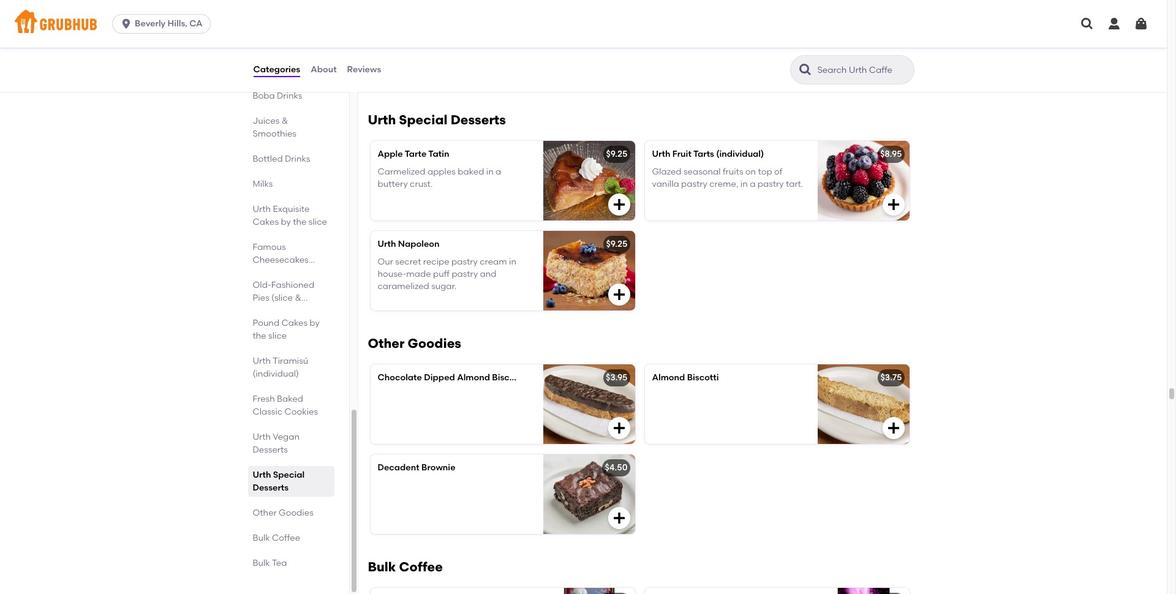 Task type: vqa. For each thing, say whether or not it's contained in the screenshot.
rightmost Biscotti
yes



Task type: locate. For each thing, give the bounding box(es) containing it.
1 vertical spatial by
[[310, 318, 320, 328]]

a down on
[[750, 179, 756, 189]]

desserts inside urth special desserts
[[253, 483, 289, 493]]

urth up apple
[[368, 112, 396, 128]]

of
[[417, 57, 425, 68], [774, 166, 783, 177]]

juices
[[253, 116, 280, 126]]

special down urth vegan desserts
[[273, 470, 305, 480]]

1 horizontal spatial slice
[[309, 217, 327, 227]]

0 horizontal spatial bulk coffee
[[253, 533, 300, 543]]

0 vertical spatial drinks
[[277, 91, 302, 101]]

urth down milks on the left
[[253, 204, 271, 214]]

ca
[[189, 18, 202, 29]]

0 vertical spatial coffee
[[272, 533, 300, 543]]

1 horizontal spatial other
[[368, 336, 405, 351]]

puff
[[433, 269, 450, 279]]

1 horizontal spatial cakes
[[281, 318, 308, 328]]

bottled drinks
[[253, 154, 310, 164]]

svg image
[[1080, 17, 1095, 31], [1107, 17, 1122, 31], [1134, 17, 1149, 31], [886, 63, 901, 78], [612, 421, 626, 436], [612, 511, 626, 526]]

urth down urth vegan desserts
[[253, 470, 271, 480]]

goodies up dipped
[[408, 336, 461, 351]]

1 vertical spatial slice
[[268, 331, 287, 341]]

0 vertical spatial our
[[378, 32, 393, 43]]

glazed seasonal fruits on top of vanilla pastry creme, in a pastry tart.
[[652, 166, 803, 189]]

$9.25 for our secret recipe pastry cream in house-made puff pastry and caramelized sugar.
[[606, 239, 628, 250]]

in down on
[[741, 179, 748, 189]]

other goodies
[[368, 336, 461, 351], [253, 508, 314, 518]]

decadent brownie
[[378, 463, 456, 473]]

famous
[[253, 242, 286, 252]]

desserts down vegan on the bottom left of page
[[253, 445, 288, 455]]

0 vertical spatial special
[[399, 112, 448, 128]]

urth left "tiramisú"
[[253, 356, 271, 366]]

winter roast blend (seasonal) image
[[543, 588, 635, 594]]

1 horizontal spatial by
[[310, 318, 320, 328]]

0 vertical spatial other goodies
[[368, 336, 461, 351]]

cakes down individual)
[[281, 318, 308, 328]]

other goodies up tea
[[253, 508, 314, 518]]

(individual)
[[716, 149, 764, 159], [253, 268, 299, 278], [253, 369, 299, 379]]

1 horizontal spatial of
[[774, 166, 783, 177]]

baked
[[458, 166, 484, 177]]

urth left vegan on the bottom left of page
[[253, 432, 271, 442]]

0 horizontal spatial other goodies
[[253, 508, 314, 518]]

1 vertical spatial (individual)
[[253, 268, 299, 278]]

individual)
[[253, 306, 296, 316]]

glazed
[[652, 166, 682, 177]]

sugar.
[[431, 281, 457, 292]]

0 vertical spatial in
[[486, 166, 494, 177]]

cakes up the famous at the left top of the page
[[253, 217, 279, 227]]

boba drinks
[[253, 91, 302, 101]]

0 vertical spatial of
[[417, 57, 425, 68]]

our up absolutely
[[378, 32, 393, 43]]

almond right dipped
[[457, 373, 490, 383]]

desserts up the baked
[[451, 112, 506, 128]]

0 horizontal spatial of
[[417, 57, 425, 68]]

drinks for bottled drinks
[[285, 154, 310, 164]]

desserts down urth vegan desserts
[[253, 483, 289, 493]]

a right the baked
[[496, 166, 501, 177]]

in right cream
[[509, 256, 516, 267]]

0 horizontal spatial in
[[486, 166, 494, 177]]

1 vertical spatial goodies
[[279, 508, 314, 518]]

urth inside "urth exquisite cakes by the slice"
[[253, 204, 271, 214]]

goodies
[[408, 336, 461, 351], [279, 508, 314, 518]]

1 horizontal spatial coffee
[[399, 559, 443, 575]]

1 vertical spatial $9.25
[[606, 239, 628, 250]]

our
[[378, 32, 393, 43], [378, 256, 393, 267]]

Search Urth Caffe search field
[[816, 64, 910, 76]]

the down "pound"
[[253, 331, 266, 341]]

cakes inside famous cheesecakes (individual) old-fashioned pies (slice & individual) pound cakes by the slice
[[281, 318, 308, 328]]

cream
[[480, 256, 507, 267]]

1 vertical spatial drinks
[[285, 154, 310, 164]]

our inside the our secret recipe pastry cream in house-made puff pastry and caramelized sugar.
[[378, 256, 393, 267]]

desserts
[[451, 112, 506, 128], [253, 445, 288, 455], [253, 483, 289, 493]]

0 vertical spatial &
[[282, 116, 288, 126]]

0 vertical spatial other
[[368, 336, 405, 351]]

on
[[745, 166, 756, 177]]

1 vertical spatial the
[[253, 331, 266, 341]]

in right the baked
[[486, 166, 494, 177]]

urth special desserts down urth vegan desserts
[[253, 470, 305, 493]]

1 horizontal spatial the
[[293, 217, 307, 227]]

0 horizontal spatial cakes
[[253, 217, 279, 227]]

0 vertical spatial $9.25
[[606, 149, 628, 159]]

our inside our vegan chocolate cake contains absolutely no dairy, eggs, or animal products of any kind.
[[378, 32, 393, 43]]

by
[[281, 217, 291, 227], [310, 318, 320, 328]]

urth up glazed
[[652, 149, 670, 159]]

buttery
[[378, 179, 408, 189]]

svg image
[[120, 18, 132, 30], [612, 197, 626, 212], [886, 197, 901, 212], [612, 287, 626, 302], [886, 421, 901, 436]]

1 $9.25 from the top
[[606, 149, 628, 159]]

pumpkin
[[766, 32, 803, 43]]

crust
[[702, 32, 723, 43]]

other up chocolate
[[368, 336, 405, 351]]

smoothies
[[253, 129, 296, 139]]

almond right $3.95
[[652, 373, 685, 383]]

about button
[[310, 48, 337, 92]]

in inside glazed seasonal fruits on top of vanilla pastry creme, in a pastry tart.
[[741, 179, 748, 189]]

&
[[282, 116, 288, 126], [295, 293, 301, 303]]

special
[[399, 112, 448, 128], [273, 470, 305, 480]]

1 vertical spatial a
[[750, 179, 756, 189]]

urth special desserts up tatin
[[368, 112, 506, 128]]

tart.
[[786, 179, 803, 189]]

0 horizontal spatial slice
[[268, 331, 287, 341]]

1 horizontal spatial bulk coffee
[[368, 559, 443, 575]]

(individual) down cheesecakes
[[253, 268, 299, 278]]

drinks right 'bottled'
[[285, 154, 310, 164]]

of left any
[[417, 57, 425, 68]]

2 $9.25 from the top
[[606, 239, 628, 250]]

1 vertical spatial cakes
[[281, 318, 308, 328]]

urth tiramisú (individual)
[[253, 356, 308, 379]]

0 vertical spatial a
[[496, 166, 501, 177]]

1 horizontal spatial urth special desserts
[[368, 112, 506, 128]]

urth special desserts
[[368, 112, 506, 128], [253, 470, 305, 493]]

& up smoothies
[[282, 116, 288, 126]]

special up tarte at the top
[[399, 112, 448, 128]]

(individual) for famous cheesecakes (individual) old-fashioned pies (slice & individual) pound cakes by the slice
[[253, 268, 299, 278]]

apple tarte tatin
[[378, 149, 449, 159]]

urth vegan desserts
[[253, 432, 300, 455]]

house-
[[378, 269, 406, 279]]

rainforest image
[[818, 588, 909, 594]]

1 horizontal spatial other goodies
[[368, 336, 461, 351]]

free
[[684, 32, 700, 43]]

1 our from the top
[[378, 32, 393, 43]]

urth inside urth tiramisú (individual)
[[253, 356, 271, 366]]

products
[[378, 57, 415, 68]]

baked
[[277, 394, 303, 404]]

(individual) inside urth tiramisú (individual)
[[253, 369, 299, 379]]

vanilla
[[652, 179, 679, 189]]

special inside urth special desserts
[[273, 470, 305, 480]]

1 vertical spatial coffee
[[399, 559, 443, 575]]

svg image inside beverly hills, ca button
[[120, 18, 132, 30]]

(individual) inside famous cheesecakes (individual) old-fashioned pies (slice & individual) pound cakes by the slice
[[253, 268, 299, 278]]

1 vertical spatial urth special desserts
[[253, 470, 305, 493]]

0 horizontal spatial special
[[273, 470, 305, 480]]

any
[[427, 57, 443, 68]]

2 our from the top
[[378, 256, 393, 267]]

drinks for boba drinks
[[277, 91, 302, 101]]

slice inside famous cheesecakes (individual) old-fashioned pies (slice & individual) pound cakes by the slice
[[268, 331, 287, 341]]

0 horizontal spatial the
[[253, 331, 266, 341]]

1 vertical spatial special
[[273, 470, 305, 480]]

other
[[368, 336, 405, 351], [253, 508, 277, 518]]

svg image for our secret recipe pastry cream in house-made puff pastry and caramelized sugar.
[[612, 287, 626, 302]]

0 horizontal spatial &
[[282, 116, 288, 126]]

1 horizontal spatial &
[[295, 293, 301, 303]]

0 vertical spatial by
[[281, 217, 291, 227]]

beverly hills, ca
[[135, 18, 202, 29]]

apple tarte tatin image
[[543, 141, 635, 221]]

beverly hills, ca button
[[112, 14, 215, 34]]

by down the exquisite
[[281, 217, 291, 227]]

1 horizontal spatial goodies
[[408, 336, 461, 351]]

kind.
[[445, 57, 464, 68]]

urth napoleon image
[[543, 231, 635, 311]]

0 vertical spatial urth special desserts
[[368, 112, 506, 128]]

with
[[747, 32, 764, 43]]

2 vertical spatial (individual)
[[253, 369, 299, 379]]

& inside juices & smoothies
[[282, 116, 288, 126]]

1 vertical spatial our
[[378, 256, 393, 267]]

0 horizontal spatial other
[[253, 508, 277, 518]]

of inside our vegan chocolate cake contains absolutely no dairy, eggs, or animal products of any kind.
[[417, 57, 425, 68]]

pastry down seasonal
[[681, 179, 708, 189]]

1 horizontal spatial in
[[509, 256, 516, 267]]

0 vertical spatial goodies
[[408, 336, 461, 351]]

made
[[406, 269, 431, 279]]

in
[[486, 166, 494, 177], [741, 179, 748, 189], [509, 256, 516, 267]]

of right top
[[774, 166, 783, 177]]

0 vertical spatial cakes
[[253, 217, 279, 227]]

exquisite
[[273, 204, 310, 214]]

0 vertical spatial slice
[[309, 217, 327, 227]]

beverly
[[135, 18, 166, 29]]

slice inside "urth exquisite cakes by the slice"
[[309, 217, 327, 227]]

svg image for glazed seasonal fruits on top of vanilla pastry creme, in a pastry tart.
[[886, 197, 901, 212]]

chocolate dipped almond biscotti
[[378, 373, 524, 383]]

biscotti
[[492, 373, 524, 383], [687, 373, 719, 383]]

cheesecakes
[[253, 255, 309, 265]]

drinks right "boba"
[[277, 91, 302, 101]]

tarte
[[405, 149, 427, 159]]

the down the exquisite
[[293, 217, 307, 227]]

our vegan chocolate cake contains absolutely no dairy, eggs, or animal products of any kind.
[[378, 32, 526, 68]]

(individual) down "tiramisú"
[[253, 369, 299, 379]]

vegan
[[395, 32, 421, 43]]

1 vertical spatial of
[[774, 166, 783, 177]]

by down fashioned
[[310, 318, 320, 328]]

other goodies up chocolate
[[368, 336, 461, 351]]

0 horizontal spatial urth special desserts
[[253, 470, 305, 493]]

1 horizontal spatial a
[[750, 179, 756, 189]]

2 vertical spatial desserts
[[253, 483, 289, 493]]

1 vertical spatial desserts
[[253, 445, 288, 455]]

2 vertical spatial in
[[509, 256, 516, 267]]

our up house- in the left of the page
[[378, 256, 393, 267]]

0 horizontal spatial a
[[496, 166, 501, 177]]

recipe
[[423, 256, 449, 267]]

0 vertical spatial the
[[293, 217, 307, 227]]

1 vertical spatial in
[[741, 179, 748, 189]]

0 horizontal spatial biscotti
[[492, 373, 524, 383]]

animal
[[495, 45, 524, 55]]

pies
[[253, 293, 269, 303]]

slice down "pound"
[[268, 331, 287, 341]]

urth fruit tarts (individual)
[[652, 149, 764, 159]]

decadent
[[378, 463, 419, 473]]

0 horizontal spatial by
[[281, 217, 291, 227]]

0 horizontal spatial almond
[[457, 373, 490, 383]]

pastry
[[681, 179, 708, 189], [758, 179, 784, 189], [452, 256, 478, 267], [452, 269, 478, 279]]

& inside famous cheesecakes (individual) old-fashioned pies (slice & individual) pound cakes by the slice
[[295, 293, 301, 303]]

carmelized apples baked in a buttery crust.
[[378, 166, 501, 189]]

goodies up tea
[[279, 508, 314, 518]]

1 horizontal spatial biscotti
[[687, 373, 719, 383]]

bulk
[[253, 533, 270, 543], [253, 558, 270, 569], [368, 559, 396, 575]]

2 horizontal spatial in
[[741, 179, 748, 189]]

cake
[[468, 32, 488, 43]]

urth inside urth vegan desserts
[[253, 432, 271, 442]]

eggs,
[[460, 45, 483, 55]]

slice down the exquisite
[[309, 217, 327, 227]]

(individual) up "fruits"
[[716, 149, 764, 159]]

urth
[[368, 112, 396, 128], [652, 149, 670, 159], [253, 204, 271, 214], [378, 239, 396, 250], [253, 356, 271, 366], [253, 432, 271, 442], [253, 470, 271, 480]]

& down fashioned
[[295, 293, 301, 303]]

no
[[423, 45, 433, 55]]

chocolate
[[378, 373, 422, 383]]

1 vertical spatial &
[[295, 293, 301, 303]]

1 horizontal spatial almond
[[652, 373, 685, 383]]

coffee
[[272, 533, 300, 543], [399, 559, 443, 575]]

a inside the carmelized apples baked in a buttery crust.
[[496, 166, 501, 177]]

other up bulk tea
[[253, 508, 277, 518]]



Task type: describe. For each thing, give the bounding box(es) containing it.
dipped
[[424, 373, 455, 383]]

vegan
[[273, 432, 300, 442]]

1 biscotti from the left
[[492, 373, 524, 383]]

almond biscotti
[[652, 373, 719, 383]]

1 vertical spatial other goodies
[[253, 508, 314, 518]]

categories
[[253, 64, 300, 75]]

reviews
[[347, 64, 381, 75]]

crust.
[[410, 179, 433, 189]]

bulk tea
[[253, 558, 287, 569]]

famous cheesecakes (individual) old-fashioned pies (slice & individual) pound cakes by the slice
[[253, 242, 320, 341]]

classic
[[253, 407, 283, 417]]

the inside "urth exquisite cakes by the slice"
[[293, 217, 307, 227]]

hills,
[[168, 18, 187, 29]]

desserts inside urth vegan desserts
[[253, 445, 288, 455]]

and
[[480, 269, 497, 279]]

napoleon
[[398, 239, 440, 250]]

pastry down top
[[758, 179, 784, 189]]

in inside the our secret recipe pastry cream in house-made puff pastry and caramelized sugar.
[[509, 256, 516, 267]]

carmelized
[[378, 166, 426, 177]]

gluten-
[[652, 32, 684, 43]]

categories button
[[253, 48, 301, 92]]

decadent brownie image
[[543, 455, 635, 534]]

cakes inside "urth exquisite cakes by the slice"
[[253, 217, 279, 227]]

0 vertical spatial desserts
[[451, 112, 506, 128]]

apple
[[378, 149, 403, 159]]

bottled
[[253, 154, 283, 164]]

0 horizontal spatial goodies
[[279, 508, 314, 518]]

main navigation navigation
[[0, 0, 1167, 48]]

1 vertical spatial other
[[253, 508, 277, 518]]

cookies
[[285, 407, 318, 417]]

urth fruit tarts (individual) image
[[818, 141, 909, 221]]

$3.95
[[606, 373, 628, 383]]

almond biscotti image
[[818, 365, 909, 444]]

0 vertical spatial bulk coffee
[[253, 533, 300, 543]]

search icon image
[[798, 62, 813, 77]]

1 almond from the left
[[457, 373, 490, 383]]

fresh baked classic cookies
[[253, 394, 318, 417]]

pastry right recipe
[[452, 256, 478, 267]]

2 almond from the left
[[652, 373, 685, 383]]

filling.
[[652, 45, 676, 55]]

urth exquisite cakes by the slice
[[253, 204, 327, 227]]

dairy,
[[435, 45, 458, 55]]

$4.50
[[605, 463, 628, 473]]

our for our vegan chocolate cake contains absolutely no dairy, eggs, or animal products of any kind.
[[378, 32, 393, 43]]

apples
[[428, 166, 456, 177]]

$9.25 for carmelized apples baked in a buttery crust.
[[606, 149, 628, 159]]

(slice
[[271, 293, 293, 303]]

of inside glazed seasonal fruits on top of vanilla pastry creme, in a pastry tart.
[[774, 166, 783, 177]]

absolutely
[[378, 45, 420, 55]]

fruits
[[723, 166, 743, 177]]

a inside glazed seasonal fruits on top of vanilla pastry creme, in a pastry tart.
[[750, 179, 756, 189]]

urth up secret
[[378, 239, 396, 250]]

the inside famous cheesecakes (individual) old-fashioned pies (slice & individual) pound cakes by the slice
[[253, 331, 266, 341]]

(individual) for urth tiramisú (individual)
[[253, 369, 299, 379]]

chocolate dipped almond biscotti image
[[543, 365, 635, 444]]

secret
[[395, 256, 421, 267]]

urth inside urth special desserts
[[253, 470, 271, 480]]

seasonal
[[684, 166, 721, 177]]

tatin
[[428, 149, 449, 159]]

0 horizontal spatial coffee
[[272, 533, 300, 543]]

pound
[[253, 318, 279, 328]]

in inside the carmelized apples baked in a buttery crust.
[[486, 166, 494, 177]]

pastry left and
[[452, 269, 478, 279]]

$3.75
[[881, 373, 902, 383]]

filled
[[725, 32, 745, 43]]

caramelized
[[378, 281, 429, 292]]

vegan chocolate cake slice image
[[543, 7, 635, 87]]

gluten-free crust filled with pumpkin filling. button
[[645, 7, 909, 87]]

by inside "urth exquisite cakes by the slice"
[[281, 217, 291, 227]]

0 vertical spatial (individual)
[[716, 149, 764, 159]]

urth napoleon
[[378, 239, 440, 250]]

1 vertical spatial bulk coffee
[[368, 559, 443, 575]]

tea
[[272, 558, 287, 569]]

juices & smoothies
[[253, 116, 296, 139]]

tarts
[[693, 149, 714, 159]]

tiramisú
[[273, 356, 308, 366]]

milks
[[253, 179, 273, 189]]

about
[[311, 64, 337, 75]]

boba
[[253, 91, 275, 101]]

old-
[[253, 280, 271, 290]]

gluten-free crust filled with pumpkin filling.
[[652, 32, 803, 55]]

by inside famous cheesecakes (individual) old-fashioned pies (slice & individual) pound cakes by the slice
[[310, 318, 320, 328]]

svg image for carmelized apples baked in a buttery crust.
[[612, 197, 626, 212]]

2 biscotti from the left
[[687, 373, 719, 383]]

reviews button
[[346, 48, 382, 92]]

chocolate
[[423, 32, 465, 43]]

victory vegan pumpkin pie slice image
[[818, 7, 909, 87]]

contains
[[490, 32, 526, 43]]

our for our secret recipe pastry cream in house-made puff pastry and caramelized sugar.
[[378, 256, 393, 267]]

1 horizontal spatial special
[[399, 112, 448, 128]]

or
[[485, 45, 493, 55]]

fashioned
[[271, 280, 314, 290]]

$8.95
[[880, 149, 902, 159]]

our vegan chocolate cake contains absolutely no dairy, eggs, or animal products of any kind. button
[[370, 7, 635, 87]]

brownie
[[422, 463, 456, 473]]

top
[[758, 166, 772, 177]]

fruit
[[673, 149, 692, 159]]

creme,
[[710, 179, 739, 189]]



